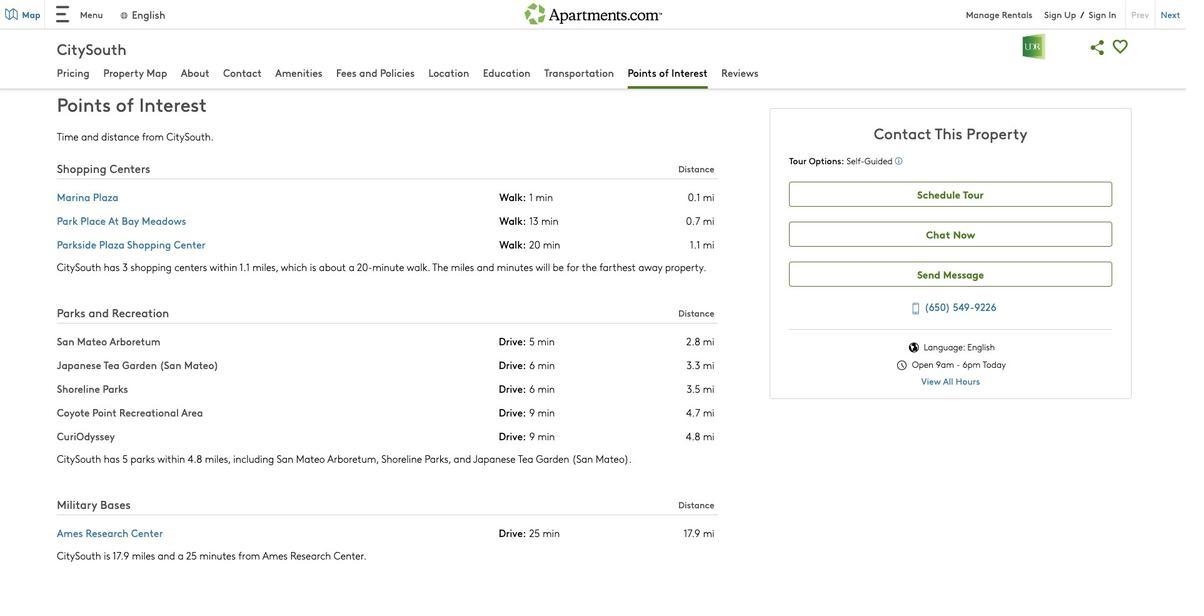 Task type: describe. For each thing, give the bounding box(es) containing it.
0 vertical spatial tea
[[104, 359, 120, 372]]

mi for 3.5 mi
[[703, 383, 715, 396]]

language:
[[924, 342, 965, 353]]

1 vertical spatial 1.1
[[240, 261, 250, 274]]

6pm
[[963, 359, 981, 371]]

0.7 mi
[[686, 214, 715, 228]]

send
[[918, 267, 941, 281]]

farthest
[[600, 261, 636, 274]]

points of interest button
[[628, 66, 708, 82]]

menu
[[80, 8, 103, 21]]

1 walk: from the top
[[500, 190, 526, 204]]

- for airport:
[[525, 29, 529, 42]]

4.7 mi
[[686, 406, 715, 419]]

1 vertical spatial garden
[[536, 453, 569, 466]]

area
[[181, 406, 203, 420]]

2.8
[[687, 335, 701, 348]]

1 vertical spatial shopping
[[127, 238, 171, 252]]

0 horizontal spatial san
[[57, 335, 74, 349]]

view all hours
[[922, 375, 980, 388]]

1 horizontal spatial points of interest
[[628, 66, 708, 79]]

property inside button
[[103, 66, 144, 79]]

today
[[983, 359, 1006, 371]]

manage rentals sign up / sign in
[[966, 8, 1117, 21]]

at
[[108, 214, 119, 228]]

0 horizontal spatial 25
[[186, 550, 197, 563]]

contact for contact this property
[[874, 123, 932, 143]]

2 sign from the left
[[1089, 8, 1107, 20]]

0 vertical spatial within
[[210, 261, 237, 274]]

mi for 4.8 mi
[[703, 430, 715, 443]]

1 horizontal spatial from
[[238, 550, 260, 563]]

recreation
[[112, 305, 169, 321]]

chat
[[926, 227, 951, 241]]

1 horizontal spatial 4.8
[[686, 430, 701, 443]]

min for 3.5
[[538, 383, 555, 396]]

13
[[529, 214, 539, 228]]

coyote
[[57, 406, 90, 420]]

walk score button
[[142, 62, 208, 76]]

0 horizontal spatial garden
[[122, 359, 157, 372]]

parks
[[131, 453, 155, 466]]

1 vertical spatial japanese
[[473, 453, 516, 466]]

1 vertical spatial miles
[[132, 550, 155, 563]]

drive: 9 min for curiodyssey
[[499, 430, 555, 444]]

plaza for marina
[[93, 190, 118, 204]]

reviews button
[[722, 66, 759, 82]]

language: english
[[922, 342, 995, 353]]

ames research center link
[[57, 527, 163, 540]]

(650) 549-9226
[[925, 300, 997, 314]]

policies
[[380, 66, 415, 79]]

0 horizontal spatial interest
[[139, 91, 207, 117]]

min for 3.3
[[538, 359, 555, 372]]

next link
[[1155, 0, 1186, 29]]

0 horizontal spatial is
[[104, 550, 110, 563]]

you'll
[[184, 15, 207, 29]]

rentals
[[1002, 8, 1033, 20]]

away
[[639, 261, 663, 274]]

0.7
[[686, 214, 701, 228]]

property management company logo image
[[999, 33, 1069, 61]]

next
[[1161, 8, 1181, 20]]

3.5
[[687, 383, 701, 396]]

(650) 549-9226 link
[[905, 298, 997, 317]]

traffic:
[[409, 15, 443, 29]]

mi for 3.3 mi
[[703, 359, 715, 372]]

recreational
[[119, 406, 179, 420]]

traffic: -
[[409, 15, 443, 42]]

and inside this area is very bikeable. you'll find a variety of bike paths and lanes.
[[332, 15, 350, 29]]

2.8 mi
[[687, 335, 715, 348]]

0 horizontal spatial shoreline
[[57, 382, 100, 396]]

manage rentals link
[[966, 8, 1045, 20]]

min for 0.1
[[536, 191, 553, 204]]

1 horizontal spatial english
[[968, 342, 995, 353]]

and right the parks,
[[454, 453, 471, 466]]

0 horizontal spatial (san
[[160, 359, 182, 372]]

has for centers
[[104, 261, 120, 274]]

1 vertical spatial (san
[[572, 453, 593, 466]]

apartments.com logo image
[[524, 0, 662, 24]]

distance
[[101, 130, 139, 143]]

0 vertical spatial english
[[132, 7, 165, 21]]

and right time
[[81, 130, 99, 143]]

meadows
[[142, 214, 186, 228]]

3 distance from the top
[[679, 499, 715, 511]]

bases
[[100, 497, 131, 513]]

citysouth for citysouth has 3 shopping centers within 1.1 miles, which is about a 20-minute walk. the miles and minutes will be for the farthest away property.
[[57, 261, 101, 274]]

min for 17.9
[[543, 527, 560, 540]]

0 vertical spatial miles
[[451, 261, 474, 274]]

1 vertical spatial property
[[967, 123, 1028, 143]]

map inside button
[[146, 66, 167, 79]]

centers
[[110, 161, 150, 177]]

provided
[[85, 62, 126, 76]]

very
[[121, 15, 139, 29]]

park place at bay meadows link
[[57, 214, 186, 228]]

20-
[[357, 261, 372, 274]]

0 horizontal spatial a
[[178, 550, 184, 563]]

parkside plaza shopping center link
[[57, 238, 206, 252]]

bike
[[283, 15, 301, 29]]

share listing image
[[1087, 36, 1109, 59]]

and inside button
[[359, 66, 378, 79]]

1 vertical spatial 4.8
[[188, 453, 202, 466]]

english link
[[119, 7, 165, 21]]

all
[[943, 375, 954, 388]]

1 horizontal spatial minutes
[[497, 261, 533, 274]]

2 vertical spatial of
[[116, 91, 134, 117]]

san mateo arboretum
[[57, 335, 161, 349]]

citysouth for citysouth is 17.9 miles and a 25 minutes  from ames research center.
[[57, 550, 101, 563]]

1 vertical spatial ames
[[263, 550, 288, 563]]

0 horizontal spatial 17.9
[[113, 550, 129, 563]]

a inside this area is very bikeable. you'll find a variety of bike paths and lanes.
[[230, 15, 236, 29]]

curiodyssey
[[57, 430, 115, 444]]

menu button
[[45, 0, 113, 29]]

schedule tour
[[918, 187, 984, 201]]

17.9 mi
[[684, 527, 715, 540]]

and right the
[[477, 261, 494, 274]]

min for 0.7
[[541, 214, 559, 228]]

location button
[[429, 66, 469, 82]]

citysouth has 5 parks within 4.8 miles, including san mateo arboretum, shoreline parks, and japanese tea garden (san mateo).
[[57, 453, 632, 466]]

the
[[582, 261, 597, 274]]

2 horizontal spatial a
[[349, 261, 355, 274]]

military
[[57, 497, 97, 513]]

1 vertical spatial tea
[[518, 453, 534, 466]]

min for 1.1
[[543, 238, 560, 251]]

hours
[[956, 375, 980, 388]]

parks and recreation
[[57, 305, 169, 321]]

education button
[[483, 66, 531, 82]]

self-
[[847, 155, 865, 167]]

0 vertical spatial center
[[174, 238, 206, 252]]

0 horizontal spatial parks
[[57, 305, 85, 321]]

0.1 mi
[[688, 191, 715, 204]]

6 for shoreline parks
[[529, 383, 535, 396]]

mi for 1.1 mi
[[703, 238, 715, 251]]

1 horizontal spatial shoreline
[[382, 453, 422, 466]]

paths
[[304, 15, 330, 29]]

0 vertical spatial japanese
[[57, 359, 101, 372]]

send message button
[[789, 262, 1112, 287]]

message
[[943, 267, 984, 281]]

drive: for san mateo arboretum
[[499, 335, 526, 349]]

0 horizontal spatial from
[[142, 130, 164, 143]]

time
[[57, 130, 79, 143]]

0 horizontal spatial center
[[131, 527, 163, 540]]

options:
[[809, 154, 844, 167]]

drive: 6 min for japanese tea garden (san mateo)
[[499, 359, 555, 372]]

marina
[[57, 190, 90, 204]]

arboretum
[[110, 335, 161, 349]]

property.
[[665, 261, 707, 274]]

walk: 1 min
[[500, 190, 553, 204]]

of inside button
[[659, 66, 669, 79]]

0 horizontal spatial miles,
[[205, 453, 231, 466]]

1 vertical spatial 5
[[122, 453, 128, 466]]

send message
[[918, 267, 984, 281]]

amenities
[[275, 66, 323, 79]]

chat now
[[926, 227, 976, 241]]

walk: 20 min
[[500, 238, 560, 252]]

sign up link
[[1045, 8, 1076, 20]]

1 vertical spatial parks
[[103, 382, 128, 396]]

points inside button
[[628, 66, 657, 79]]

centers
[[174, 261, 207, 274]]

0 vertical spatial mateo
[[77, 335, 107, 349]]



Task type: locate. For each thing, give the bounding box(es) containing it.
japanese up shoreline parks at the bottom left
[[57, 359, 101, 372]]

1 distance from the top
[[679, 163, 715, 175]]

miles, left including
[[205, 453, 231, 466]]

9 mi from the top
[[703, 527, 715, 540]]

0 vertical spatial this
[[69, 15, 86, 29]]

amenities button
[[275, 66, 323, 82]]

drive: 25 min
[[499, 527, 560, 540]]

for
[[567, 261, 579, 274]]

airport:
[[525, 15, 561, 29]]

0 horizontal spatial tour
[[789, 154, 807, 167]]

research down bases
[[86, 527, 129, 540]]

place
[[80, 214, 106, 228]]

variety
[[238, 15, 269, 29]]

3 citysouth from the top
[[57, 453, 101, 466]]

from
[[142, 130, 164, 143], [238, 550, 260, 563]]

2 distance from the top
[[679, 307, 715, 319]]

japanese
[[57, 359, 101, 372], [473, 453, 516, 466]]

a
[[230, 15, 236, 29], [349, 261, 355, 274], [178, 550, 184, 563]]

1 horizontal spatial 5
[[529, 335, 535, 348]]

5 drive: from the top
[[499, 430, 526, 444]]

and right paths at left
[[332, 15, 350, 29]]

ames
[[57, 527, 83, 540], [263, 550, 288, 563]]

- up policies
[[409, 29, 413, 42]]

fees and policies button
[[336, 66, 415, 82]]

7 mi from the top
[[703, 406, 715, 419]]

0.1
[[688, 191, 701, 204]]

1 horizontal spatial of
[[271, 15, 280, 29]]

citysouth.
[[167, 130, 214, 143]]

transportation
[[544, 66, 614, 79]]

distance for shopping centers
[[679, 163, 715, 175]]

english left you'll
[[132, 7, 165, 21]]

shopping up the marina plaza
[[57, 161, 107, 177]]

drive: 9 min for coyote point recreational area
[[499, 406, 555, 420]]

point
[[92, 406, 117, 420]]

(san left mateo).
[[572, 453, 593, 466]]

walk: left 1
[[500, 190, 526, 204]]

0 horizontal spatial miles
[[132, 550, 155, 563]]

fees and policies
[[336, 66, 415, 79]]

shoreline left the parks,
[[382, 453, 422, 466]]

walk:
[[500, 190, 526, 204], [500, 214, 526, 228], [500, 238, 526, 252]]

mateo left arboretum,
[[296, 453, 325, 466]]

1 horizontal spatial miles,
[[253, 261, 278, 274]]

- left 6pm
[[957, 359, 960, 371]]

miles down ames research center
[[132, 550, 155, 563]]

this inside this area is very bikeable. you'll find a variety of bike paths and lanes.
[[69, 15, 86, 29]]

0 vertical spatial tour
[[789, 154, 807, 167]]

san up shoreline parks at the bottom left
[[57, 335, 74, 349]]

sign left up
[[1045, 8, 1062, 20]]

0 vertical spatial drive: 9 min
[[499, 406, 555, 420]]

airport: -
[[525, 15, 561, 42]]

3 walk: from the top
[[500, 238, 526, 252]]

1.1 down 0.7
[[690, 238, 701, 251]]

parks up point
[[103, 382, 128, 396]]

mi for 0.1 mi
[[703, 191, 715, 204]]

1 vertical spatial 25
[[186, 550, 197, 563]]

distance up 0.1
[[679, 163, 715, 175]]

1 vertical spatial is
[[310, 261, 316, 274]]

pricing button
[[57, 66, 90, 82]]

interest down walk score button
[[139, 91, 207, 117]]

drive: for shoreline parks
[[499, 382, 526, 396]]

1 horizontal spatial within
[[210, 261, 237, 274]]

(san left the mateo)
[[160, 359, 182, 372]]

has for and
[[104, 453, 120, 466]]

8 mi from the top
[[703, 430, 715, 443]]

parkside plaza shopping center
[[57, 238, 206, 252]]

score left provided
[[57, 62, 82, 76]]

by
[[128, 62, 139, 76]]

2 has from the top
[[104, 453, 120, 466]]

1 vertical spatial walk:
[[500, 214, 526, 228]]

is down the "ames research center" link
[[104, 550, 110, 563]]

0 vertical spatial points of interest
[[628, 66, 708, 79]]

score right the walk
[[168, 62, 193, 76]]

- up education
[[525, 29, 529, 42]]

walk: left 13
[[500, 214, 526, 228]]

1 citysouth from the top
[[57, 38, 127, 58]]

6 drive: from the top
[[499, 527, 526, 540]]

mi for 0.7 mi
[[703, 214, 715, 228]]

4 mi from the top
[[703, 335, 715, 348]]

and up san mateo arboretum
[[88, 305, 109, 321]]

0 horizontal spatial ames
[[57, 527, 83, 540]]

2 drive: from the top
[[499, 359, 526, 372]]

points of interest down businesses: -
[[628, 66, 708, 79]]

1 6 from the top
[[529, 359, 535, 372]]

0 vertical spatial 4.8
[[686, 430, 701, 443]]

(650)
[[925, 300, 951, 314]]

4.8
[[686, 430, 701, 443], [188, 453, 202, 466]]

citysouth down curiodyssey
[[57, 453, 101, 466]]

1 9 from the top
[[529, 406, 535, 419]]

4.8 down 4.7 on the bottom right
[[686, 430, 701, 443]]

drive: for coyote point recreational area
[[499, 406, 526, 420]]

2 horizontal spatial is
[[310, 261, 316, 274]]

9226
[[975, 300, 997, 314]]

2 walk: from the top
[[500, 214, 526, 228]]

mateo down parks and recreation
[[77, 335, 107, 349]]

mi
[[703, 191, 715, 204], [703, 214, 715, 228], [703, 238, 715, 251], [703, 335, 715, 348], [703, 359, 715, 372], [703, 383, 715, 396], [703, 406, 715, 419], [703, 430, 715, 443], [703, 527, 715, 540]]

points of interest down property map button in the left top of the page
[[57, 91, 207, 117]]

0 horizontal spatial research
[[86, 527, 129, 540]]

0 vertical spatial is
[[112, 15, 118, 29]]

1 horizontal spatial tea
[[518, 453, 534, 466]]

has left parks
[[104, 453, 120, 466]]

1 vertical spatial contact
[[874, 123, 932, 143]]

0 vertical spatial contact
[[223, 66, 262, 79]]

min for 2.8
[[538, 335, 555, 348]]

1 horizontal spatial parks
[[103, 382, 128, 396]]

1 vertical spatial mateo
[[296, 453, 325, 466]]

- inside businesses: -
[[643, 29, 648, 42]]

of
[[271, 15, 280, 29], [659, 66, 669, 79], [116, 91, 134, 117]]

min for 4.8
[[538, 430, 555, 443]]

miles
[[451, 261, 474, 274], [132, 550, 155, 563]]

walk.
[[407, 261, 430, 274]]

shoreline up coyote
[[57, 382, 100, 396]]

is
[[112, 15, 118, 29], [310, 261, 316, 274], [104, 550, 110, 563]]

park
[[57, 214, 78, 228]]

marina plaza link
[[57, 190, 118, 204]]

0 vertical spatial interest
[[672, 66, 708, 79]]

0 vertical spatial 9
[[529, 406, 535, 419]]

0 horizontal spatial points of interest
[[57, 91, 207, 117]]

tour left options:
[[789, 154, 807, 167]]

1 drive: 6 min from the top
[[499, 359, 555, 372]]

1 horizontal spatial research
[[290, 550, 331, 563]]

which
[[281, 261, 307, 274]]

25 inside drive: 25 min
[[529, 527, 540, 540]]

2 score from the left
[[168, 62, 193, 76]]

chat now button
[[789, 222, 1112, 247]]

is inside this area is very bikeable. you'll find a variety of bike paths and lanes.
[[112, 15, 118, 29]]

2 9 from the top
[[529, 430, 535, 443]]

has
[[104, 261, 120, 274], [104, 453, 120, 466]]

in
[[1109, 8, 1117, 20]]

1 score from the left
[[57, 62, 82, 76]]

open 9am - 6pm today
[[910, 359, 1006, 371]]

1 vertical spatial interest
[[139, 91, 207, 117]]

0 horizontal spatial 5
[[122, 453, 128, 466]]

1 vertical spatial drive: 9 min
[[499, 430, 555, 444]]

walk score
[[142, 62, 193, 76]]

0 vertical spatial shoreline
[[57, 382, 100, 396]]

1 vertical spatial center
[[131, 527, 163, 540]]

1.1 left which
[[240, 261, 250, 274]]

drive: 6 min
[[499, 359, 555, 372], [499, 382, 555, 396]]

1 horizontal spatial san
[[277, 453, 294, 466]]

1 horizontal spatial 1.1
[[690, 238, 701, 251]]

4 citysouth from the top
[[57, 550, 101, 563]]

1 vertical spatial points of interest
[[57, 91, 207, 117]]

sign in link
[[1089, 8, 1117, 20]]

1 sign from the left
[[1045, 8, 1062, 20]]

0 vertical spatial walk:
[[500, 190, 526, 204]]

drive: 5 min
[[499, 335, 555, 349]]

find
[[210, 15, 227, 29]]

walk: left 20 at left
[[500, 238, 526, 252]]

fees
[[336, 66, 357, 79]]

3 drive: from the top
[[499, 382, 526, 396]]

0 vertical spatial points
[[628, 66, 657, 79]]

6 mi from the top
[[703, 383, 715, 396]]

tour options:
[[789, 154, 844, 167]]

0 horizontal spatial mateo
[[77, 335, 107, 349]]

citysouth for citysouth has 5 parks within 4.8 miles, including san mateo arboretum, shoreline parks, and japanese tea garden (san mateo).
[[57, 453, 101, 466]]

san right including
[[277, 453, 294, 466]]

citysouth down parkside
[[57, 261, 101, 274]]

1 vertical spatial this
[[935, 123, 963, 143]]

minutes
[[497, 261, 533, 274], [200, 550, 236, 563]]

1 vertical spatial within
[[157, 453, 185, 466]]

up
[[1065, 8, 1076, 20]]

shoreline
[[57, 382, 100, 396], [382, 453, 422, 466]]

coyote point recreational area
[[57, 406, 203, 420]]

0 horizontal spatial english
[[132, 7, 165, 21]]

5 mi from the top
[[703, 359, 715, 372]]

is left "very"
[[112, 15, 118, 29]]

1 horizontal spatial center
[[174, 238, 206, 252]]

plaza down at
[[99, 238, 125, 252]]

min for 4.7
[[538, 406, 555, 419]]

citysouth down the "ames research center" link
[[57, 550, 101, 563]]

miles, left which
[[253, 261, 278, 274]]

min inside the walk: 20 min
[[543, 238, 560, 251]]

5
[[529, 335, 535, 348], [122, 453, 128, 466]]

1 horizontal spatial mateo
[[296, 453, 325, 466]]

0 vertical spatial a
[[230, 15, 236, 29]]

walk: for bay
[[500, 214, 526, 228]]

interest down businesses: -
[[672, 66, 708, 79]]

0 vertical spatial 17.9
[[684, 527, 701, 540]]

garden down arboretum on the bottom of the page
[[122, 359, 157, 372]]

3.3 mi
[[687, 359, 715, 372]]

2 vertical spatial distance
[[679, 499, 715, 511]]

of inside this area is very bikeable. you'll find a variety of bike paths and lanes.
[[271, 15, 280, 29]]

contact button
[[223, 66, 262, 82]]

1 vertical spatial english
[[968, 342, 995, 353]]

2 citysouth from the top
[[57, 261, 101, 274]]

shopping up shopping
[[127, 238, 171, 252]]

mi for 17.9 mi
[[703, 527, 715, 540]]

0 horizontal spatial sign
[[1045, 8, 1062, 20]]

1 horizontal spatial this
[[935, 123, 963, 143]]

self-guided
[[847, 155, 895, 167]]

0 horizontal spatial this
[[69, 15, 86, 29]]

9
[[529, 406, 535, 419], [529, 430, 535, 443]]

- for traffic:
[[409, 29, 413, 42]]

1 mi from the top
[[703, 191, 715, 204]]

about
[[181, 66, 210, 79]]

0 vertical spatial map
[[22, 8, 40, 20]]

shoreline parks
[[57, 382, 128, 396]]

1 vertical spatial drive: 6 min
[[499, 382, 555, 396]]

and
[[332, 15, 350, 29], [359, 66, 378, 79], [81, 130, 99, 143], [477, 261, 494, 274], [88, 305, 109, 321], [454, 453, 471, 466], [158, 550, 175, 563]]

1 vertical spatial has
[[104, 453, 120, 466]]

ames research center
[[57, 527, 163, 540]]

4.8 down area
[[188, 453, 202, 466]]

drive: for curiodyssey
[[499, 430, 526, 444]]

9 for coyote point recreational area
[[529, 406, 535, 419]]

5 inside drive: 5 min
[[529, 335, 535, 348]]

0 vertical spatial 5
[[529, 335, 535, 348]]

prev link
[[1125, 0, 1155, 29]]

2 drive: 6 min from the top
[[499, 382, 555, 396]]

of down businesses: -
[[659, 66, 669, 79]]

1 vertical spatial 9
[[529, 430, 535, 443]]

1 drive: from the top
[[499, 335, 526, 349]]

citysouth
[[57, 38, 127, 58], [57, 261, 101, 274], [57, 453, 101, 466], [57, 550, 101, 563]]

4 drive: from the top
[[499, 406, 526, 420]]

0 horizontal spatial tea
[[104, 359, 120, 372]]

1 vertical spatial shoreline
[[382, 453, 422, 466]]

1 horizontal spatial ames
[[263, 550, 288, 563]]

0 vertical spatial miles,
[[253, 261, 278, 274]]

plaza for parkside
[[99, 238, 125, 252]]

0 vertical spatial property
[[103, 66, 144, 79]]

drive: for japanese tea garden (san mateo)
[[499, 359, 526, 372]]

within right parks
[[157, 453, 185, 466]]

mateo)
[[184, 359, 219, 372]]

contact for contact "button" on the top of page
[[223, 66, 262, 79]]

points
[[628, 66, 657, 79], [57, 91, 111, 117]]

0 vertical spatial parks
[[57, 305, 85, 321]]

has left 3
[[104, 261, 120, 274]]

contact up more information image
[[874, 123, 932, 143]]

this up 'schedule tour'
[[935, 123, 963, 143]]

mateo).
[[596, 453, 632, 466]]

1 has from the top
[[104, 261, 120, 274]]

plaza up at
[[93, 190, 118, 204]]

1 horizontal spatial japanese
[[473, 453, 516, 466]]

within right centers
[[210, 261, 237, 274]]

citysouth for citysouth
[[57, 38, 127, 58]]

property
[[103, 66, 144, 79], [967, 123, 1028, 143]]

3
[[122, 261, 128, 274]]

2 drive: 9 min from the top
[[499, 430, 555, 444]]

of down property map button in the left top of the page
[[116, 91, 134, 117]]

2 horizontal spatial of
[[659, 66, 669, 79]]

min inside walk: 13 min
[[541, 214, 559, 228]]

9am
[[936, 359, 954, 371]]

walk
[[142, 62, 165, 76]]

1 horizontal spatial 17.9
[[684, 527, 701, 540]]

distance
[[679, 163, 715, 175], [679, 307, 715, 319], [679, 499, 715, 511]]

1 horizontal spatial score
[[168, 62, 193, 76]]

research left center.
[[290, 550, 331, 563]]

this left area
[[69, 15, 86, 29]]

distance up the 17.9 mi
[[679, 499, 715, 511]]

guided
[[865, 155, 893, 167]]

tour right schedule on the right of page
[[963, 187, 984, 201]]

0 vertical spatial shopping
[[57, 161, 107, 177]]

1 horizontal spatial property
[[967, 123, 1028, 143]]

6 for japanese tea garden (san mateo)
[[529, 359, 535, 372]]

walk: for center
[[500, 238, 526, 252]]

english up 6pm
[[968, 342, 995, 353]]

- up points of interest button
[[643, 29, 648, 42]]

1 vertical spatial miles,
[[205, 453, 231, 466]]

1 horizontal spatial is
[[112, 15, 118, 29]]

miles,
[[253, 261, 278, 274], [205, 453, 231, 466]]

research
[[86, 527, 129, 540], [290, 550, 331, 563]]

garden left mateo).
[[536, 453, 569, 466]]

2 vertical spatial walk:
[[500, 238, 526, 252]]

min inside drive: 25 min
[[543, 527, 560, 540]]

min inside walk: 1 min
[[536, 191, 553, 204]]

0 horizontal spatial japanese
[[57, 359, 101, 372]]

- inside traffic: -
[[409, 29, 413, 42]]

2 6 from the top
[[529, 383, 535, 396]]

park place at bay meadows
[[57, 214, 186, 228]]

9 for curiodyssey
[[529, 430, 535, 443]]

parks up san mateo arboretum
[[57, 305, 85, 321]]

contact right about
[[223, 66, 262, 79]]

bikeable.
[[142, 15, 182, 29]]

2 vertical spatial a
[[178, 550, 184, 563]]

contact
[[223, 66, 262, 79], [874, 123, 932, 143]]

0 horizontal spatial property
[[103, 66, 144, 79]]

points down businesses: -
[[628, 66, 657, 79]]

drive: 6 min for shoreline parks
[[499, 382, 555, 396]]

parks,
[[425, 453, 451, 466]]

about button
[[181, 66, 210, 82]]

0 vertical spatial distance
[[679, 163, 715, 175]]

drive:
[[499, 335, 526, 349], [499, 359, 526, 372], [499, 382, 526, 396], [499, 406, 526, 420], [499, 430, 526, 444], [499, 527, 526, 540]]

1 drive: 9 min from the top
[[499, 406, 555, 420]]

of left bike
[[271, 15, 280, 29]]

1 vertical spatial points
[[57, 91, 111, 117]]

0 vertical spatial has
[[104, 261, 120, 274]]

1 horizontal spatial map
[[146, 66, 167, 79]]

and right fees
[[359, 66, 378, 79]]

citysouth up score provided by
[[57, 38, 127, 58]]

- for businesses:
[[643, 29, 648, 42]]

1 horizontal spatial a
[[230, 15, 236, 29]]

is right which
[[310, 261, 316, 274]]

and down ames research center
[[158, 550, 175, 563]]

1 horizontal spatial interest
[[672, 66, 708, 79]]

points down pricing button
[[57, 91, 111, 117]]

tour inside button
[[963, 187, 984, 201]]

1 vertical spatial plaza
[[99, 238, 125, 252]]

mi for 2.8 mi
[[703, 335, 715, 348]]

area
[[89, 15, 109, 29]]

mi for 4.7 mi
[[703, 406, 715, 419]]

now
[[953, 227, 976, 241]]

0 horizontal spatial shopping
[[57, 161, 107, 177]]

2 mi from the top
[[703, 214, 715, 228]]

1 vertical spatial distance
[[679, 307, 715, 319]]

miles right the
[[451, 261, 474, 274]]

distance up 2.8 at the right bottom
[[679, 307, 715, 319]]

1 vertical spatial a
[[349, 261, 355, 274]]

contact this property
[[874, 123, 1028, 143]]

min inside drive: 5 min
[[538, 335, 555, 348]]

0 vertical spatial plaza
[[93, 190, 118, 204]]

prev
[[1132, 8, 1149, 20]]

japanese right the parks,
[[473, 453, 516, 466]]

1 vertical spatial minutes
[[200, 550, 236, 563]]

3 mi from the top
[[703, 238, 715, 251]]

more information image
[[895, 158, 903, 165]]

- inside airport: -
[[525, 29, 529, 42]]

0 vertical spatial research
[[86, 527, 129, 540]]

distance for parks and recreation
[[679, 307, 715, 319]]

interest inside button
[[672, 66, 708, 79]]

sign left 'in'
[[1089, 8, 1107, 20]]



Task type: vqa. For each thing, say whether or not it's contained in the screenshot.


